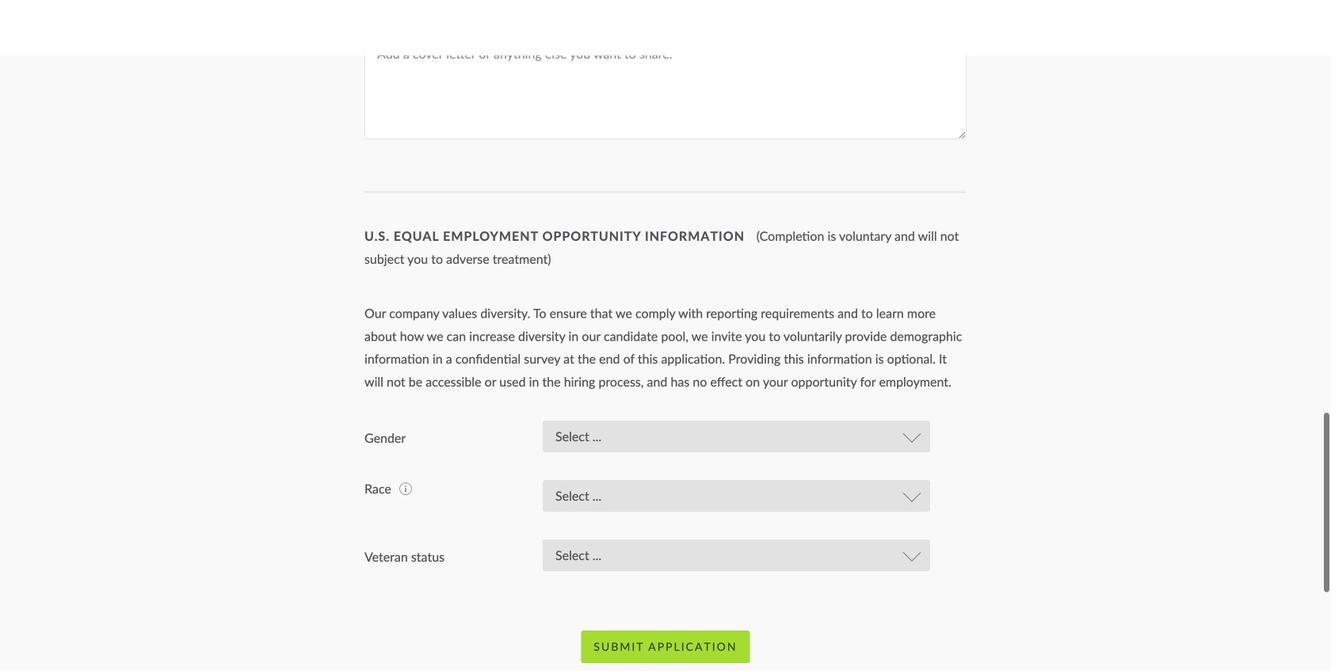 Task type: describe. For each thing, give the bounding box(es) containing it.
click to see details about each option. image
[[399, 483, 412, 495]]



Task type: vqa. For each thing, say whether or not it's contained in the screenshot.
the Add a cover letter or anything else you want to share. text box
yes



Task type: locate. For each thing, give the bounding box(es) containing it.
Add a cover letter or anything else you want to share. text field
[[365, 36, 967, 139]]



